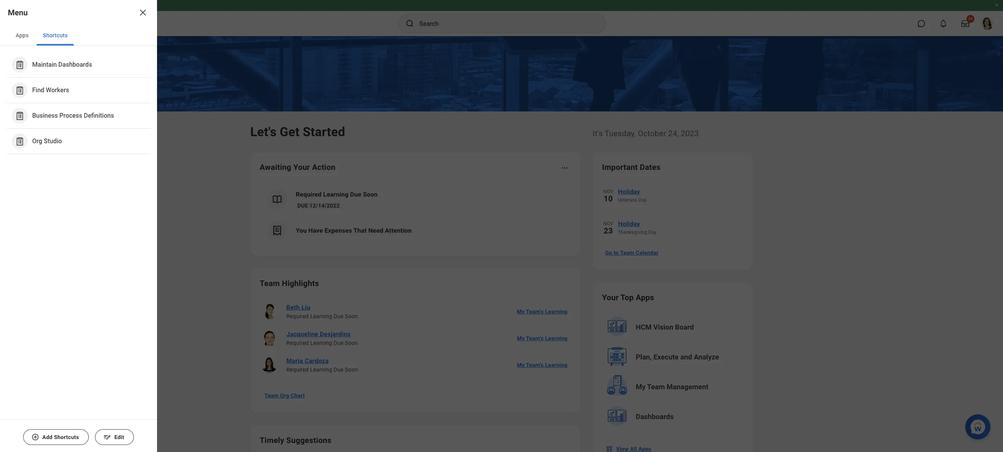 Task type: vqa. For each thing, say whether or not it's contained in the screenshot.
ACTIONS popup button at the left of the page
no



Task type: locate. For each thing, give the bounding box(es) containing it.
due left 12/14/2022
[[298, 203, 308, 209]]

clipboard image inside org studio 'link'
[[15, 137, 25, 146]]

definitions
[[84, 112, 114, 120]]

nov down the 10
[[604, 221, 614, 227]]

maintain dashboards
[[32, 61, 92, 68]]

dashboards
[[58, 61, 92, 68], [636, 413, 674, 421]]

day for 23
[[649, 230, 657, 235]]

timely suggestions
[[260, 436, 332, 446]]

2 team's from the top
[[526, 336, 544, 342]]

2 holiday button from the top
[[618, 219, 744, 229]]

0 vertical spatial holiday
[[619, 188, 641, 196]]

dashboard expenses image
[[271, 225, 283, 237]]

team's for liu
[[526, 309, 544, 315]]

dates
[[640, 163, 661, 172]]

find workers link
[[8, 79, 149, 101]]

holiday for 10
[[619, 188, 641, 196]]

2 holiday from the top
[[619, 220, 641, 228]]

0 vertical spatial holiday button
[[618, 187, 744, 197]]

org
[[32, 138, 42, 145], [280, 393, 290, 399]]

0 vertical spatial nov
[[604, 189, 614, 195]]

apps
[[16, 32, 29, 39], [636, 293, 655, 303]]

team left 'chart'
[[265, 393, 279, 399]]

started
[[303, 125, 346, 139]]

my team's learning
[[517, 309, 568, 315], [517, 336, 568, 342], [517, 362, 568, 369]]

clipboard image for business process definitions
[[15, 111, 25, 121]]

my for beth liu
[[517, 309, 525, 315]]

important dates
[[603, 163, 661, 172]]

tab list containing apps
[[0, 25, 157, 46]]

0 vertical spatial team's
[[526, 309, 544, 315]]

due inside jacqueline desjardins required learning due soon
[[334, 340, 344, 347]]

3 team's from the top
[[526, 362, 544, 369]]

org studio
[[32, 138, 62, 145]]

holiday for 23
[[619, 220, 641, 228]]

day right the thanksgiving
[[649, 230, 657, 235]]

1 vertical spatial day
[[649, 230, 657, 235]]

global navigation dialog
[[0, 0, 157, 453]]

apps down menu
[[16, 32, 29, 39]]

0 horizontal spatial dashboards
[[58, 61, 92, 68]]

required up due 12/14/2022
[[296, 191, 322, 198]]

your top apps
[[603, 293, 655, 303]]

studio
[[44, 138, 62, 145]]

notifications large image
[[940, 20, 948, 28]]

it's
[[593, 129, 603, 138]]

0 horizontal spatial day
[[639, 198, 647, 203]]

0 vertical spatial apps
[[16, 32, 29, 39]]

important
[[603, 163, 638, 172]]

maria cardoza button
[[284, 357, 332, 366]]

org left "studio"
[[32, 138, 42, 145]]

team
[[621, 250, 635, 256], [260, 279, 280, 288], [648, 383, 665, 391], [265, 393, 279, 399]]

due for maria cardoza
[[334, 367, 344, 373]]

due inside maria cardoza required learning due soon
[[334, 367, 344, 373]]

1 holiday button from the top
[[618, 187, 744, 197]]

my for jacqueline desjardins
[[517, 336, 525, 342]]

learning
[[324, 191, 349, 198], [546, 309, 568, 315], [310, 314, 332, 320], [546, 336, 568, 342], [310, 340, 332, 347], [546, 362, 568, 369], [310, 367, 332, 373]]

1 vertical spatial apps
[[636, 293, 655, 303]]

required inside beth liu required learning due soon
[[287, 314, 309, 320]]

and
[[681, 353, 693, 362]]

search image
[[406, 19, 415, 28]]

day inside holiday thanksgiving day
[[649, 230, 657, 235]]

due down jacqueline desjardins required learning due soon
[[334, 367, 344, 373]]

dashboards down my team management
[[636, 413, 674, 421]]

your left top
[[603, 293, 619, 303]]

jacqueline desjardins required learning due soon
[[287, 331, 358, 347]]

vision
[[654, 323, 674, 332]]

liu
[[302, 304, 311, 312]]

3 clipboard image from the top
[[15, 137, 25, 146]]

1 my team's learning from the top
[[517, 309, 568, 315]]

0 horizontal spatial org
[[32, 138, 42, 145]]

soon inside beth liu required learning due soon
[[345, 314, 358, 320]]

top
[[621, 293, 634, 303]]

3 my team's learning button from the top
[[514, 358, 571, 373]]

clipboard image left the 'org studio'
[[15, 137, 25, 146]]

1 vertical spatial holiday
[[619, 220, 641, 228]]

team highlights
[[260, 279, 319, 288]]

1 nov from the top
[[604, 189, 614, 195]]

2 nov from the top
[[604, 221, 614, 227]]

23
[[604, 226, 613, 236]]

1 vertical spatial your
[[603, 293, 619, 303]]

0 horizontal spatial apps
[[16, 32, 29, 39]]

clipboard image
[[15, 85, 25, 95]]

soon inside maria cardoza required learning due soon
[[345, 367, 358, 373]]

1 holiday from the top
[[619, 188, 641, 196]]

apps button
[[9, 25, 35, 46]]

tab list
[[0, 25, 157, 46]]

learning inside jacqueline desjardins required learning due soon
[[310, 340, 332, 347]]

1 vertical spatial my team's learning button
[[514, 331, 571, 347]]

nov left holiday veterans day
[[604, 189, 614, 195]]

3 my team's learning from the top
[[517, 362, 568, 369]]

shortcuts up maintain dashboards
[[43, 32, 68, 39]]

org inside button
[[280, 393, 290, 399]]

0 vertical spatial shortcuts
[[43, 32, 68, 39]]

board
[[676, 323, 695, 332]]

my team's learning for desjardins
[[517, 336, 568, 342]]

your left action
[[294, 163, 310, 172]]

team org chart button
[[262, 388, 308, 404]]

2 my team's learning button from the top
[[514, 331, 571, 347]]

due down desjardins
[[334, 340, 344, 347]]

holiday
[[619, 188, 641, 196], [619, 220, 641, 228]]

apps right top
[[636, 293, 655, 303]]

1 horizontal spatial org
[[280, 393, 290, 399]]

shortcuts right add
[[54, 435, 79, 441]]

maintain
[[32, 61, 57, 68]]

0 vertical spatial your
[[294, 163, 310, 172]]

soon inside the awaiting your action list
[[363, 191, 378, 198]]

1 my team's learning button from the top
[[514, 304, 571, 320]]

analyze
[[695, 353, 720, 362]]

clipboard image left maintain
[[15, 60, 25, 70]]

soon for cardoza
[[345, 367, 358, 373]]

team's for desjardins
[[526, 336, 544, 342]]

team's for cardoza
[[526, 362, 544, 369]]

dashboards up find workers link
[[58, 61, 92, 68]]

0 vertical spatial dashboards
[[58, 61, 92, 68]]

1 vertical spatial dashboards
[[636, 413, 674, 421]]

12/14/2022
[[310, 203, 340, 209]]

2 my team's learning from the top
[[517, 336, 568, 342]]

dashboards inside maintain dashboards link
[[58, 61, 92, 68]]

required
[[296, 191, 322, 198], [287, 314, 309, 320], [287, 340, 309, 347], [287, 367, 309, 373]]

holiday thanksgiving day
[[618, 220, 657, 235]]

my team's learning for cardoza
[[517, 362, 568, 369]]

1 vertical spatial holiday button
[[618, 219, 744, 229]]

due
[[350, 191, 362, 198], [298, 203, 308, 209], [334, 314, 344, 320], [334, 340, 344, 347], [334, 367, 344, 373]]

0 vertical spatial clipboard image
[[15, 60, 25, 70]]

october
[[638, 129, 667, 138]]

required learning due soon
[[296, 191, 378, 198]]

list
[[0, 46, 157, 161]]

1 horizontal spatial dashboards
[[636, 413, 674, 421]]

holiday button for 23
[[618, 219, 744, 229]]

day for 10
[[639, 198, 647, 203]]

chart
[[291, 393, 305, 399]]

learning inside beth liu required learning due soon
[[310, 314, 332, 320]]

nov for 23
[[604, 221, 614, 227]]

soon
[[363, 191, 378, 198], [345, 314, 358, 320], [345, 340, 358, 347], [345, 367, 358, 373]]

1 horizontal spatial your
[[603, 293, 619, 303]]

team's
[[526, 309, 544, 315], [526, 336, 544, 342], [526, 362, 544, 369]]

1 vertical spatial team's
[[526, 336, 544, 342]]

required down 'jacqueline'
[[287, 340, 309, 347]]

due up desjardins
[[334, 314, 344, 320]]

my for maria cardoza
[[517, 362, 525, 369]]

1 vertical spatial clipboard image
[[15, 111, 25, 121]]

holiday up veterans
[[619, 188, 641, 196]]

clipboard image inside business process definitions link
[[15, 111, 25, 121]]

1 vertical spatial my team's learning
[[517, 336, 568, 342]]

maintain dashboards link
[[8, 54, 149, 76]]

workers
[[46, 87, 69, 94]]

clipboard image left "business" on the top of page
[[15, 111, 25, 121]]

that
[[354, 227, 367, 235]]

nov
[[604, 189, 614, 195], [604, 221, 614, 227]]

clipboard image
[[15, 60, 25, 70], [15, 111, 25, 121], [15, 137, 25, 146]]

0 vertical spatial org
[[32, 138, 42, 145]]

2023
[[682, 129, 700, 138]]

day right veterans
[[639, 198, 647, 203]]

clipboard image inside maintain dashboards link
[[15, 60, 25, 70]]

holiday inside holiday thanksgiving day
[[619, 220, 641, 228]]

let's
[[251, 125, 277, 139]]

your
[[294, 163, 310, 172], [603, 293, 619, 303]]

holiday button for 10
[[618, 187, 744, 197]]

2 vertical spatial team's
[[526, 362, 544, 369]]

clipboard image for org studio
[[15, 137, 25, 146]]

due up the 'you have expenses that need attention'
[[350, 191, 362, 198]]

0 vertical spatial my team's learning button
[[514, 304, 571, 320]]

plan, execute and analyze
[[636, 353, 720, 362]]

nbox image
[[606, 446, 614, 453]]

process
[[59, 112, 82, 120]]

required inside jacqueline desjardins required learning due soon
[[287, 340, 309, 347]]

day inside holiday veterans day
[[639, 198, 647, 203]]

1 vertical spatial org
[[280, 393, 290, 399]]

2 vertical spatial my team's learning
[[517, 362, 568, 369]]

maria
[[287, 358, 303, 365]]

my team's learning button
[[514, 304, 571, 320], [514, 331, 571, 347], [514, 358, 571, 373]]

shortcuts inside button
[[54, 435, 79, 441]]

find workers
[[32, 87, 69, 94]]

due inside beth liu required learning due soon
[[334, 314, 344, 320]]

2 clipboard image from the top
[[15, 111, 25, 121]]

1 vertical spatial shortcuts
[[54, 435, 79, 441]]

1 vertical spatial nov
[[604, 221, 614, 227]]

it's tuesday, october 24, 2023
[[593, 129, 700, 138]]

2 vertical spatial my team's learning button
[[514, 358, 571, 373]]

1 clipboard image from the top
[[15, 60, 25, 70]]

team highlights list
[[260, 299, 571, 379]]

2 vertical spatial clipboard image
[[15, 137, 25, 146]]

banner
[[0, 0, 1004, 36]]

required down maria
[[287, 367, 309, 373]]

clipboard image for maintain dashboards
[[15, 60, 25, 70]]

soon inside jacqueline desjardins required learning due soon
[[345, 340, 358, 347]]

required inside maria cardoza required learning due soon
[[287, 367, 309, 373]]

my team's learning button for desjardins
[[514, 331, 571, 347]]

1 team's from the top
[[526, 309, 544, 315]]

text edit image
[[103, 434, 111, 442]]

0 vertical spatial day
[[639, 198, 647, 203]]

1 horizontal spatial day
[[649, 230, 657, 235]]

holiday button
[[618, 187, 744, 197], [618, 219, 744, 229]]

day
[[639, 198, 647, 203], [649, 230, 657, 235]]

my team's learning button for liu
[[514, 304, 571, 320]]

holiday inside holiday veterans day
[[619, 188, 641, 196]]

org left 'chart'
[[280, 393, 290, 399]]

holiday up the thanksgiving
[[619, 220, 641, 228]]

team down execute
[[648, 383, 665, 391]]

you
[[296, 227, 307, 235]]

required down beth liu button
[[287, 314, 309, 320]]

0 vertical spatial my team's learning
[[517, 309, 568, 315]]

1 horizontal spatial apps
[[636, 293, 655, 303]]



Task type: describe. For each thing, give the bounding box(es) containing it.
apps inside button
[[16, 32, 29, 39]]

business process definitions
[[32, 112, 114, 120]]

maria cardoza required learning due soon
[[287, 358, 358, 373]]

add
[[42, 435, 53, 441]]

cardoza
[[305, 358, 329, 365]]

profile logan mcneil element
[[977, 15, 999, 32]]

have
[[309, 227, 323, 235]]

edit
[[114, 435, 124, 441]]

awaiting your action list
[[260, 184, 571, 247]]

action
[[312, 163, 336, 172]]

required for beth
[[287, 314, 309, 320]]

nov 23
[[604, 221, 614, 236]]

awaiting your action
[[260, 163, 336, 172]]

you have expenses that need attention button
[[260, 215, 571, 247]]

attention
[[385, 227, 412, 235]]

thanksgiving
[[618, 230, 648, 235]]

my team's learning for liu
[[517, 309, 568, 315]]

execute
[[654, 353, 679, 362]]

management
[[667, 383, 709, 391]]

let's get started main content
[[0, 36, 1004, 453]]

plan, execute and analyze button
[[603, 343, 745, 372]]

add shortcuts
[[42, 435, 79, 441]]

plus circle image
[[31, 434, 39, 442]]

dashboards inside dashboards button
[[636, 413, 674, 421]]

org studio link
[[8, 130, 149, 152]]

inbox large image
[[962, 20, 970, 28]]

important dates element
[[603, 182, 744, 244]]

required for jacqueline
[[287, 340, 309, 347]]

business
[[32, 112, 58, 120]]

jacqueline
[[287, 331, 318, 338]]

timely
[[260, 436, 285, 446]]

highlights
[[282, 279, 319, 288]]

edit button
[[95, 430, 134, 446]]

nov 10
[[604, 189, 614, 204]]

go
[[606, 250, 613, 256]]

close environment banner image
[[995, 3, 1000, 7]]

required for maria
[[287, 367, 309, 373]]

veterans
[[618, 198, 638, 203]]

book open image
[[271, 194, 283, 206]]

to
[[614, 250, 619, 256]]

team left highlights
[[260, 279, 280, 288]]

10
[[604, 194, 613, 204]]

awaiting
[[260, 163, 292, 172]]

due 12/14/2022
[[298, 203, 340, 209]]

24,
[[669, 129, 679, 138]]

business process definitions link
[[8, 105, 149, 127]]

hcm vision board
[[636, 323, 695, 332]]

list containing maintain dashboards
[[0, 46, 157, 161]]

org inside 'link'
[[32, 138, 42, 145]]

required inside the awaiting your action list
[[296, 191, 322, 198]]

add shortcuts button
[[23, 430, 89, 446]]

go to team calendar button
[[603, 245, 662, 261]]

shortcuts button
[[37, 25, 74, 46]]

need
[[369, 227, 384, 235]]

soon for desjardins
[[345, 340, 358, 347]]

you have expenses that need attention
[[296, 227, 412, 235]]

0 horizontal spatial your
[[294, 163, 310, 172]]

find
[[32, 87, 44, 94]]

apps inside let's get started main content
[[636, 293, 655, 303]]

desjardins
[[320, 331, 351, 338]]

learning inside maria cardoza required learning due soon
[[310, 367, 332, 373]]

due for jacqueline desjardins
[[334, 340, 344, 347]]

beth
[[287, 304, 300, 312]]

get
[[280, 125, 300, 139]]

let's get started
[[251, 125, 346, 139]]

menu
[[8, 8, 28, 17]]

shortcuts inside button
[[43, 32, 68, 39]]

my team's learning button for cardoza
[[514, 358, 571, 373]]

soon for liu
[[345, 314, 358, 320]]

learning inside the awaiting your action list
[[324, 191, 349, 198]]

due for beth liu
[[334, 314, 344, 320]]

expenses
[[325, 227, 352, 235]]

plan,
[[636, 353, 652, 362]]

team right to
[[621, 250, 635, 256]]

tuesday,
[[605, 129, 636, 138]]

my team management button
[[603, 373, 745, 402]]

suggestions
[[287, 436, 332, 446]]

dashboards button
[[603, 403, 745, 431]]

hcm
[[636, 323, 652, 332]]

team org chart
[[265, 393, 305, 399]]

x image
[[138, 8, 148, 17]]

my team management
[[636, 383, 709, 391]]

go to team calendar
[[606, 250, 659, 256]]

calendar
[[636, 250, 659, 256]]

jacqueline desjardins button
[[284, 330, 354, 340]]

holiday veterans day
[[618, 188, 647, 203]]

nov for 10
[[604, 189, 614, 195]]

beth liu button
[[284, 303, 314, 313]]

beth liu required learning due soon
[[287, 304, 358, 320]]

hcm vision board button
[[603, 314, 745, 342]]



